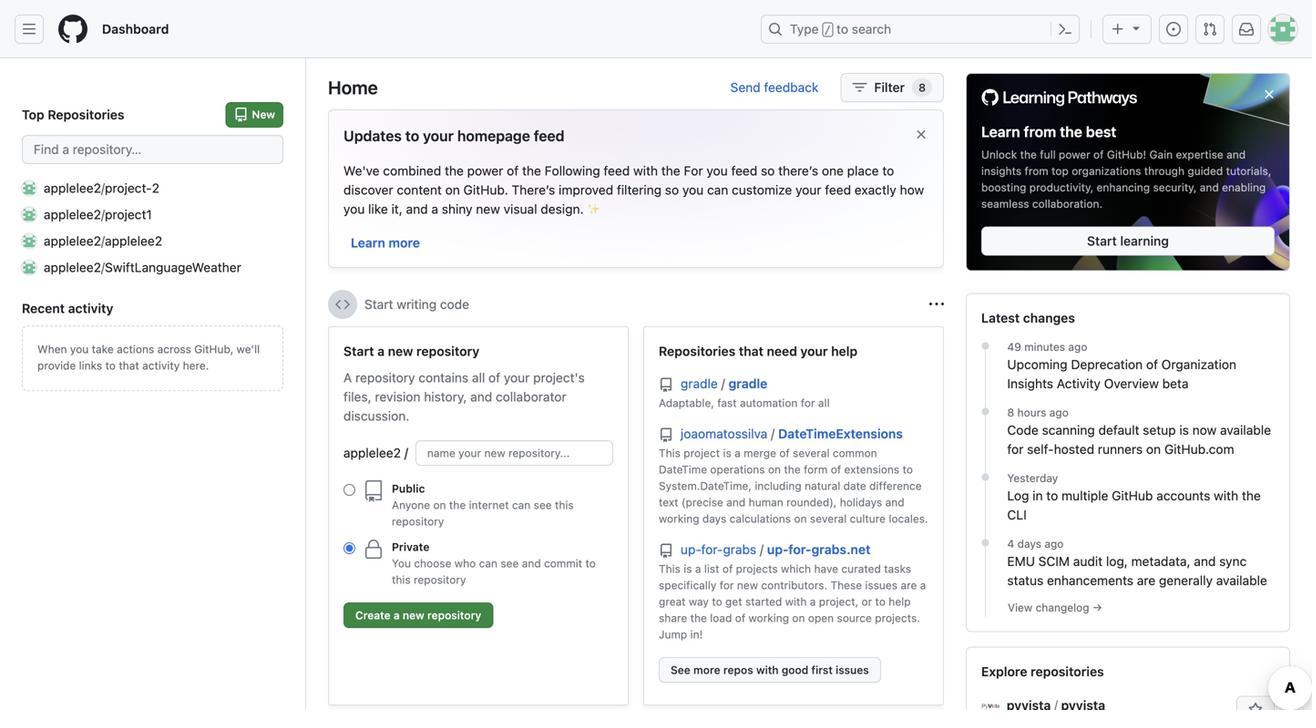 Task type: locate. For each thing, give the bounding box(es) containing it.
1 vertical spatial power
[[467, 163, 504, 178]]

is
[[1180, 422, 1189, 437], [723, 447, 732, 459], [684, 562, 692, 575]]

0 vertical spatial days
[[703, 512, 727, 525]]

for
[[801, 396, 815, 409], [1008, 442, 1024, 457], [720, 579, 734, 592]]

0 vertical spatial activity
[[68, 301, 113, 316]]

0 vertical spatial power
[[1059, 148, 1091, 161]]

start up "a"
[[344, 344, 374, 359]]

2 vertical spatial for
[[720, 579, 734, 592]]

create a new repository element
[[344, 342, 613, 635]]

git pull request image
[[1203, 22, 1218, 36]]

for down code
[[1008, 442, 1024, 457]]

this up specifically
[[659, 562, 681, 575]]

ago for scim
[[1045, 537, 1064, 550]]

8 right filter
[[919, 81, 926, 94]]

1 horizontal spatial all
[[818, 396, 830, 409]]

revision
[[375, 389, 421, 404]]

0 horizontal spatial power
[[467, 163, 504, 178]]

you
[[392, 557, 411, 570]]

is inside this is a list of projects which have curated tasks specifically for new contributors. these issues are a great way to get started with a project, or to help share the load of working on open source projects. jump in!
[[684, 562, 692, 575]]

of up overview
[[1147, 357, 1158, 372]]

this for joaomatossilva
[[659, 447, 681, 459]]

recent activity
[[22, 301, 113, 316]]

are down metadata,
[[1137, 573, 1156, 588]]

are down tasks
[[901, 579, 917, 592]]

up- up which
[[767, 542, 789, 557]]

3 dot fill image from the top
[[978, 535, 993, 550]]

view changelog → link
[[1008, 601, 1103, 614]]

to up difference
[[903, 463, 913, 476]]

repo image up adaptable,
[[659, 378, 674, 392]]

all right contains
[[472, 370, 485, 385]]

1 vertical spatial dot fill image
[[978, 404, 993, 419]]

0 horizontal spatial this
[[392, 573, 411, 586]]

project 2 image
[[22, 181, 36, 196]]

/ inside "create a new repository" element
[[404, 445, 408, 460]]

1 vertical spatial activity
[[142, 359, 180, 372]]

top
[[1052, 164, 1069, 177]]

1 dot fill image from the top
[[978, 339, 993, 353]]

1 horizontal spatial gradle link
[[729, 376, 768, 391]]

/ for swiftlanguageweather
[[101, 260, 105, 275]]

your inside a repository contains all of your project's files, revision history, and collaborator discussion.
[[504, 370, 530, 385]]

with inside "we've combined the power of the following feed with the for you feed so there's one place to discover content on github. there's improved filtering so you can customize your feed exactly how you like it, and a shiny new visual design. ✨"
[[633, 163, 658, 178]]

0 vertical spatial this
[[555, 499, 574, 511]]

on inside this is a list of projects which have curated tasks specifically for new contributors. these issues are a great way to get started with a project, or to help share the load of working on open source projects. jump in!
[[792, 612, 805, 624]]

combined
[[383, 163, 441, 178]]

learn up unlock
[[982, 123, 1020, 140]]

so
[[761, 163, 775, 178], [665, 182, 679, 197]]

a left list
[[695, 562, 701, 575]]

you right for
[[707, 163, 728, 178]]

1 vertical spatial learn
[[351, 235, 385, 250]]

0 vertical spatial learn
[[982, 123, 1020, 140]]

2 vertical spatial can
[[479, 557, 498, 570]]

with down contributors.
[[785, 595, 807, 608]]

public anyone on the internet can see this repository
[[392, 482, 574, 528]]

explore element
[[966, 73, 1291, 710]]

can inside public anyone on the internet can see this repository
[[512, 499, 531, 511]]

1 horizontal spatial learn
[[982, 123, 1020, 140]]

see right internet
[[534, 499, 552, 511]]

swiftlanguageweather image
[[22, 260, 36, 275]]

good
[[782, 664, 809, 676]]

1 vertical spatial more
[[694, 664, 721, 676]]

list
[[704, 562, 720, 575]]

project1 image
[[22, 207, 36, 222]]

with right accounts
[[1214, 488, 1239, 503]]

of inside the learn from the best unlock the full power of github! gain expertise and insights from top organizations through guided tutorials, boosting productivity, enhancing security, and enabling seamless collaboration.
[[1094, 148, 1104, 161]]

can left "customize"
[[707, 182, 729, 197]]

and inside private you choose who can see and commit to this repository
[[522, 557, 541, 570]]

0 vertical spatial all
[[472, 370, 485, 385]]

2 dot fill image from the top
[[978, 404, 993, 419]]

so right filtering
[[665, 182, 679, 197]]

human
[[749, 496, 784, 509]]

internet
[[469, 499, 509, 511]]

1 vertical spatial this
[[659, 562, 681, 575]]

repo image up datetime
[[659, 428, 674, 443]]

1 horizontal spatial more
[[694, 664, 721, 676]]

why am i seeing this? image
[[930, 297, 944, 312]]

1 vertical spatial 8
[[1008, 406, 1015, 419]]

dot fill image for emu scim audit log, metadata, and sync status enhancements are generally available
[[978, 535, 993, 550]]

latest changes
[[982, 310, 1075, 325]]

2 for- from the left
[[789, 542, 812, 557]]

49 minutes ago upcoming deprecation of organization insights activity overview beta
[[1008, 340, 1237, 391]]

0 vertical spatial issues
[[865, 579, 898, 592]]

0 vertical spatial 8
[[919, 81, 926, 94]]

on up shiny
[[445, 182, 460, 197]]

command palette image
[[1058, 22, 1073, 36]]

up- up specifically
[[681, 542, 701, 557]]

first
[[812, 664, 833, 676]]

0 vertical spatial this
[[659, 447, 681, 459]]

1 horizontal spatial days
[[1018, 537, 1042, 550]]

0 vertical spatial start
[[1087, 233, 1117, 248]]

send feedback link
[[731, 78, 819, 97]]

more inside repositories that need your help element
[[694, 664, 721, 676]]

dashboard
[[102, 21, 169, 36]]

and down guided
[[1200, 181, 1219, 194]]

0 vertical spatial ago
[[1069, 340, 1088, 353]]

0 horizontal spatial working
[[659, 512, 700, 525]]

/ right type
[[825, 24, 831, 36]]

0 vertical spatial dot fill image
[[978, 339, 993, 353]]

with left good at the right bottom
[[756, 664, 779, 676]]

applelee2 for project1
[[44, 207, 101, 222]]

emu scim audit log, metadata, and sync status enhancements are generally available link
[[1008, 552, 1275, 590]]

this inside this is a list of projects which have curated tasks specifically for new contributors. these issues are a great way to get started with a project, or to help share the load of working on open source projects. jump in!
[[659, 562, 681, 575]]

1 horizontal spatial this
[[555, 499, 574, 511]]

and down content
[[406, 201, 428, 216]]

emu
[[1008, 554, 1035, 569]]

/ up merge
[[771, 426, 775, 441]]

working down "text"
[[659, 512, 700, 525]]

that down actions
[[119, 359, 139, 372]]

your up the combined
[[423, 127, 454, 144]]

repositories
[[48, 107, 124, 122], [659, 344, 736, 359]]

repository up revision
[[356, 370, 415, 385]]

to
[[837, 21, 849, 36], [405, 127, 419, 144], [883, 163, 894, 178], [105, 359, 116, 372], [903, 463, 913, 476], [1047, 488, 1059, 503], [586, 557, 596, 570], [712, 595, 723, 608], [876, 595, 886, 608]]

repository down who
[[427, 609, 482, 622]]

more for see
[[694, 664, 721, 676]]

see
[[671, 664, 691, 676]]

writing
[[397, 297, 437, 312]]

see
[[534, 499, 552, 511], [501, 557, 519, 570]]

help right need
[[831, 344, 858, 359]]

0 horizontal spatial more
[[389, 235, 420, 250]]

available right the now
[[1220, 422, 1272, 437]]

runners
[[1098, 442, 1143, 457]]

filtering
[[617, 182, 662, 197]]

new inside this is a list of projects which have curated tasks specifically for new contributors. these issues are a great way to get started with a project, or to help share the load of working on open source projects. jump in!
[[737, 579, 758, 592]]

start right code icon
[[365, 297, 393, 312]]

0 vertical spatial is
[[1180, 422, 1189, 437]]

None radio
[[344, 484, 355, 496]]

with inside yesterday log in to multiple github accounts with the cli
[[1214, 488, 1239, 503]]

1 vertical spatial all
[[818, 396, 830, 409]]

more for learn
[[389, 235, 420, 250]]

0 horizontal spatial are
[[901, 579, 917, 592]]

2 vertical spatial ago
[[1045, 537, 1064, 550]]

1 horizontal spatial for-
[[789, 542, 812, 557]]

2 horizontal spatial can
[[707, 182, 729, 197]]

learn more
[[351, 235, 420, 250]]

private you choose who can see and commit to this repository
[[392, 541, 596, 586]]

/ up public
[[404, 445, 408, 460]]

1 horizontal spatial can
[[512, 499, 531, 511]]

power inside the learn from the best unlock the full power of github! gain expertise and insights from top organizations through guided tutorials, boosting productivity, enhancing security, and enabling seamless collaboration.
[[1059, 148, 1091, 161]]

1 horizontal spatial working
[[749, 612, 789, 624]]

start writing code
[[365, 297, 469, 312]]

can right internet
[[512, 499, 531, 511]]

Top Repositories search field
[[22, 135, 283, 164]]

1 horizontal spatial that
[[739, 344, 764, 359]]

applelee2 for swiftlanguageweather
[[44, 260, 101, 275]]

activity up take
[[68, 301, 113, 316]]

applelee2 down applelee2 / applelee2
[[44, 260, 101, 275]]

1 vertical spatial can
[[512, 499, 531, 511]]

0 horizontal spatial all
[[472, 370, 485, 385]]

metadata,
[[1132, 554, 1191, 569]]

0 horizontal spatial 8
[[919, 81, 926, 94]]

1 vertical spatial for
[[1008, 442, 1024, 457]]

gradle link up adaptable,
[[681, 376, 722, 391]]

available inside the 4 days ago emu scim audit log, metadata, and sync status enhancements are generally available
[[1217, 573, 1268, 588]]

can right who
[[479, 557, 498, 570]]

1 vertical spatial repositories
[[659, 344, 736, 359]]

private
[[392, 541, 430, 553]]

0 horizontal spatial see
[[501, 557, 519, 570]]

deprecation
[[1071, 357, 1143, 372]]

can inside "we've combined the power of the following feed with the for you feed so there's one place to discover content on github. there's improved filtering so you can customize your feed exactly how you like it, and a shiny new visual design. ✨"
[[707, 182, 729, 197]]

a up the open
[[810, 595, 816, 608]]

1 horizontal spatial for
[[801, 396, 815, 409]]

your inside "we've combined the power of the following feed with the for you feed so there's one place to discover content on github. there's improved filtering so you can customize your feed exactly how you like it, and a shiny new visual design. ✨"
[[796, 182, 822, 197]]

Find a repository… text field
[[22, 135, 283, 164]]

1 horizontal spatial are
[[1137, 573, 1156, 588]]

0 horizontal spatial so
[[665, 182, 679, 197]]

learn
[[982, 123, 1020, 140], [351, 235, 385, 250]]

is left the now
[[1180, 422, 1189, 437]]

1 horizontal spatial up-
[[767, 542, 789, 557]]

1 horizontal spatial activity
[[142, 359, 180, 372]]

best
[[1086, 123, 1117, 140]]

see more repos with good first issues link
[[659, 657, 881, 683]]

for up "joaomatossilva / datetimeextensions"
[[801, 396, 815, 409]]

dot fill image for upcoming deprecation of organization insights activity overview beta
[[978, 339, 993, 353]]

links
[[79, 359, 102, 372]]

applelee2 / applelee2
[[44, 233, 162, 248]]

start for start writing code
[[365, 297, 393, 312]]

repository inside a repository contains all of your project's files, revision history, and collaborator discussion.
[[356, 370, 415, 385]]

8 left the hours
[[1008, 406, 1015, 419]]

1 vertical spatial see
[[501, 557, 519, 570]]

on
[[445, 182, 460, 197], [1147, 442, 1161, 457], [768, 463, 781, 476], [433, 499, 446, 511], [794, 512, 807, 525], [792, 612, 805, 624]]

to inside when you take actions across github, we'll provide links to that activity here.
[[105, 359, 116, 372]]

2 this from the top
[[659, 562, 681, 575]]

0 vertical spatial working
[[659, 512, 700, 525]]

and up the calculations
[[727, 496, 746, 509]]

feed up following
[[534, 127, 565, 144]]

hosted
[[1054, 442, 1095, 457]]

and up the generally
[[1194, 554, 1216, 569]]

/ for applelee2
[[101, 233, 105, 248]]

applelee2
[[44, 180, 101, 196], [44, 207, 101, 222], [44, 233, 101, 248], [105, 233, 162, 248], [44, 260, 101, 275], [344, 445, 401, 460]]

close image
[[1262, 87, 1277, 102]]

is up specifically
[[684, 562, 692, 575]]

power up top
[[1059, 148, 1091, 161]]

/ up applelee2 / applelee2
[[101, 207, 105, 222]]

ago up the scim
[[1045, 537, 1064, 550]]

and inside the 4 days ago emu scim audit log, metadata, and sync status enhancements are generally available
[[1194, 554, 1216, 569]]

activity down across
[[142, 359, 180, 372]]

2 horizontal spatial for
[[1008, 442, 1024, 457]]

repo image
[[659, 378, 674, 392], [659, 428, 674, 443], [363, 480, 385, 502], [659, 544, 674, 558]]

on down 'rounded),'
[[794, 512, 807, 525]]

issues inside this is a list of projects which have curated tasks specifically for new contributors. these issues are a great way to get started with a project, or to help share the load of working on open source projects. jump in!
[[865, 579, 898, 592]]

share
[[659, 612, 687, 624]]

applelee2 / swiftlanguageweather
[[44, 260, 241, 275]]

0 horizontal spatial for-
[[701, 542, 723, 557]]

gradle up adaptable,
[[681, 376, 718, 391]]

of inside a repository contains all of your project's files, revision history, and collaborator discussion.
[[489, 370, 501, 385]]

1 vertical spatial is
[[723, 447, 732, 459]]

issue opened image
[[1167, 22, 1181, 36]]

available down sync
[[1217, 573, 1268, 588]]

days down the (precise
[[703, 512, 727, 525]]

(precise
[[682, 496, 724, 509]]

learn down like
[[351, 235, 385, 250]]

/ inside type / to search
[[825, 24, 831, 36]]

guided
[[1188, 164, 1223, 177]]

your up collaborator on the left of page
[[504, 370, 530, 385]]

culture
[[850, 512, 886, 525]]

dot fill image
[[978, 339, 993, 353], [978, 404, 993, 419], [978, 535, 993, 550]]

lock image
[[363, 539, 385, 561]]

your right need
[[801, 344, 828, 359]]

0 vertical spatial can
[[707, 182, 729, 197]]

start for start a new repository
[[344, 344, 374, 359]]

repositories that need your help
[[659, 344, 858, 359]]

1 vertical spatial ago
[[1050, 406, 1069, 419]]

dot fill image left 49
[[978, 339, 993, 353]]

a inside this project is a merge of several common datetime operations on the form of  extensions to system.datetime, including natural date difference text (precise and human rounded), holidays and working days calculations on several culture locales.
[[735, 447, 741, 459]]

of right list
[[723, 562, 733, 575]]

1 vertical spatial available
[[1217, 573, 1268, 588]]

this up commit
[[555, 499, 574, 511]]

8 for 8 hours ago code scanning default setup is now available for self-hosted runners on github.com
[[1008, 406, 1015, 419]]

this inside this project is a merge of several common datetime operations on the form of  extensions to system.datetime, including natural date difference text (precise and human rounded), holidays and working days calculations on several culture locales.
[[659, 447, 681, 459]]

0 horizontal spatial help
[[831, 344, 858, 359]]

8 hours ago code scanning default setup is now available for self-hosted runners on github.com
[[1008, 406, 1272, 457]]

applelee2 up applelee2 / project1
[[44, 180, 101, 196]]

1 gradle from the left
[[681, 376, 718, 391]]

boosting
[[982, 181, 1027, 194]]

for inside the 8 hours ago code scanning default setup is now available for self-hosted runners on github.com
[[1008, 442, 1024, 457]]

start inside start learning link
[[1087, 233, 1117, 248]]

1 vertical spatial working
[[749, 612, 789, 624]]

available
[[1220, 422, 1272, 437], [1217, 573, 1268, 588]]

joaomatossilva link
[[681, 426, 771, 441]]

1 vertical spatial that
[[119, 359, 139, 372]]

grabs.net
[[812, 542, 871, 557]]

up-for-grabs.net link
[[767, 542, 871, 557]]

datetime
[[659, 463, 707, 476]]

is inside this project is a merge of several common datetime operations on the form of  extensions to system.datetime, including natural date difference text (precise and human rounded), holidays and working days calculations on several culture locales.
[[723, 447, 732, 459]]

1 vertical spatial days
[[1018, 537, 1042, 550]]

ago inside the 4 days ago emu scim audit log, metadata, and sync status enhancements are generally available
[[1045, 537, 1064, 550]]

a left shiny
[[432, 201, 438, 216]]

0 vertical spatial help
[[831, 344, 858, 359]]

a up operations
[[735, 447, 741, 459]]

a
[[432, 201, 438, 216], [377, 344, 385, 359], [735, 447, 741, 459], [695, 562, 701, 575], [920, 579, 926, 592], [810, 595, 816, 608], [394, 609, 400, 622]]

days
[[703, 512, 727, 525], [1018, 537, 1042, 550]]

2 horizontal spatial is
[[1180, 422, 1189, 437]]

triangle down image
[[1129, 21, 1144, 35]]

2 vertical spatial start
[[344, 344, 374, 359]]

of inside 49 minutes ago upcoming deprecation of organization insights activity overview beta
[[1147, 357, 1158, 372]]

0 vertical spatial from
[[1024, 123, 1057, 140]]

0 horizontal spatial that
[[119, 359, 139, 372]]

of down get
[[735, 612, 746, 624]]

1 vertical spatial start
[[365, 297, 393, 312]]

more
[[389, 235, 420, 250], [694, 664, 721, 676]]

a up revision
[[377, 344, 385, 359]]

0 horizontal spatial can
[[479, 557, 498, 570]]

learn more link
[[351, 235, 420, 250]]

to right 'in'
[[1047, 488, 1059, 503]]

0 horizontal spatial for
[[720, 579, 734, 592]]

see inside public anyone on the internet can see this repository
[[534, 499, 552, 511]]

the up there's
[[522, 163, 541, 178]]

repositories inside repositories that need your help element
[[659, 344, 736, 359]]

content
[[397, 182, 442, 197]]

0 horizontal spatial gradle link
[[681, 376, 722, 391]]

1 vertical spatial help
[[889, 595, 911, 608]]

0 horizontal spatial is
[[684, 562, 692, 575]]

0 horizontal spatial days
[[703, 512, 727, 525]]

start learning link
[[982, 226, 1275, 256]]

is up operations
[[723, 447, 732, 459]]

1 horizontal spatial help
[[889, 595, 911, 608]]

and right history,
[[471, 389, 492, 404]]

None radio
[[344, 542, 355, 554]]

2 gradle link from the left
[[729, 376, 768, 391]]

see right who
[[501, 557, 519, 570]]

0 horizontal spatial repositories
[[48, 107, 124, 122]]

1 this from the top
[[659, 447, 681, 459]]

filter image
[[853, 80, 867, 95]]

1 vertical spatial issues
[[836, 664, 869, 676]]

new down projects
[[737, 579, 758, 592]]

1 vertical spatial this
[[392, 573, 411, 586]]

0 horizontal spatial gradle
[[681, 376, 718, 391]]

adaptable,
[[659, 396, 714, 409]]

on inside "we've combined the power of the following feed with the for you feed so there's one place to discover content on github. there's improved filtering so you can customize your feed exactly how you like it, and a shiny new visual design. ✨"
[[445, 182, 460, 197]]

place
[[847, 163, 879, 178]]

star this repository image
[[1249, 702, 1263, 710]]

for up get
[[720, 579, 734, 592]]

to right or on the right bottom of page
[[876, 595, 886, 608]]

8
[[919, 81, 926, 94], [1008, 406, 1015, 419]]

/
[[825, 24, 831, 36], [101, 180, 105, 196], [101, 207, 105, 222], [101, 233, 105, 248], [101, 260, 105, 275], [722, 376, 725, 391], [771, 426, 775, 441], [404, 445, 408, 460], [760, 542, 764, 557]]

github.com
[[1165, 442, 1235, 457]]

cli
[[1008, 507, 1027, 522]]

new
[[252, 108, 275, 121]]

on inside public anyone on the internet can see this repository
[[433, 499, 446, 511]]

1 up- from the left
[[681, 542, 701, 557]]

all inside a repository contains all of your project's files, revision history, and collaborator discussion.
[[472, 370, 485, 385]]

feed down one
[[825, 182, 851, 197]]

repositories
[[1031, 664, 1104, 679]]

collaborator
[[496, 389, 567, 404]]

/ for gradle
[[722, 376, 725, 391]]

2 vertical spatial dot fill image
[[978, 535, 993, 550]]

ago inside 49 minutes ago upcoming deprecation of organization insights activity overview beta
[[1069, 340, 1088, 353]]

you inside when you take actions across github, we'll provide links to that activity here.
[[70, 343, 89, 355]]

for inside this is a list of projects which have curated tasks specifically for new contributors. these issues are a great way to get started with a project, or to help share the load of working on open source projects. jump in!
[[720, 579, 734, 592]]

0 horizontal spatial activity
[[68, 301, 113, 316]]

operations
[[710, 463, 765, 476]]

0 vertical spatial repositories
[[48, 107, 124, 122]]

repositories up gradle / gradle
[[659, 344, 736, 359]]

working down started
[[749, 612, 789, 624]]

several up form
[[793, 447, 830, 459]]

8 inside the 8 hours ago code scanning default setup is now available for self-hosted runners on github.com
[[1008, 406, 1015, 419]]

1 horizontal spatial is
[[723, 447, 732, 459]]

form
[[804, 463, 828, 476]]

to up exactly
[[883, 163, 894, 178]]

applelee2 inside "create a new repository" element
[[344, 445, 401, 460]]

0 horizontal spatial up-
[[681, 542, 701, 557]]

applelee2 down applelee2 / project-2 in the top of the page
[[44, 207, 101, 222]]

2 vertical spatial is
[[684, 562, 692, 575]]

activity
[[68, 301, 113, 316], [142, 359, 180, 372]]

1 horizontal spatial gradle
[[729, 376, 768, 391]]

new right create
[[403, 609, 424, 622]]

learn inside the learn from the best unlock the full power of github! gain expertise and insights from top organizations through guided tutorials, boosting productivity, enhancing security, and enabling seamless collaboration.
[[982, 123, 1020, 140]]

0 vertical spatial see
[[534, 499, 552, 511]]

1 horizontal spatial 8
[[1008, 406, 1015, 419]]

on left the open
[[792, 612, 805, 624]]

1 horizontal spatial see
[[534, 499, 552, 511]]

so up "customize"
[[761, 163, 775, 178]]

gradle up adaptable, fast automation for all
[[729, 376, 768, 391]]

/ down applelee2 / project1
[[101, 233, 105, 248]]

/ up fast
[[722, 376, 725, 391]]

applelee2 down discussion.
[[344, 445, 401, 460]]

2 gradle from the left
[[729, 376, 768, 391]]

type / to search
[[790, 21, 892, 36]]

0 vertical spatial more
[[389, 235, 420, 250]]

issues up or on the right bottom of page
[[865, 579, 898, 592]]

ago inside the 8 hours ago code scanning default setup is now available for self-hosted runners on github.com
[[1050, 406, 1069, 419]]

applelee2 image
[[22, 234, 36, 248]]

and inside a repository contains all of your project's files, revision history, and collaborator discussion.
[[471, 389, 492, 404]]

1 horizontal spatial repositories
[[659, 344, 736, 359]]

start inside "create a new repository" element
[[344, 344, 374, 359]]

to down take
[[105, 359, 116, 372]]

design.
[[541, 201, 584, 216]]

dot fill image
[[978, 470, 993, 484]]

repository down choose
[[414, 573, 466, 586]]

0 vertical spatial so
[[761, 163, 775, 178]]

seamless
[[982, 197, 1030, 210]]



Task type: describe. For each thing, give the bounding box(es) containing it.
repo image for gradle
[[659, 378, 674, 392]]

to inside "we've combined the power of the following feed with the for you feed so there's one place to discover content on github. there's improved filtering so you can customize your feed exactly how you like it, and a shiny new visual design. ✨"
[[883, 163, 894, 178]]

and down difference
[[886, 496, 905, 509]]

working inside this project is a merge of several common datetime operations on the form of  extensions to system.datetime, including natural date difference text (precise and human rounded), holidays and working days calculations on several culture locales.
[[659, 512, 700, 525]]

gain
[[1150, 148, 1173, 161]]

and up tutorials,
[[1227, 148, 1246, 161]]

power inside "we've combined the power of the following feed with the for you feed so there's one place to discover content on github. there's improved filtering so you can customize your feed exactly how you like it, and a shiny new visual design. ✨"
[[467, 163, 504, 178]]

explore repositories
[[982, 664, 1104, 679]]

repo image for joaomatossilva
[[659, 428, 674, 443]]

repository up contains
[[417, 344, 480, 359]]

one
[[822, 163, 844, 178]]

take
[[92, 343, 114, 355]]

tutorials,
[[1227, 164, 1272, 177]]

repo image left public
[[363, 480, 385, 502]]

for
[[684, 163, 703, 178]]

feed up filtering
[[604, 163, 630, 178]]

repos
[[724, 664, 754, 676]]

working inside this is a list of projects which have curated tasks specifically for new contributors. these issues are a great way to get started with a project, or to help share the load of working on open source projects. jump in!
[[749, 612, 789, 624]]

you down for
[[683, 182, 704, 197]]

all inside repositories that need your help element
[[818, 396, 830, 409]]

you down discover
[[344, 201, 365, 216]]

x image
[[914, 127, 929, 142]]

the inside public anyone on the internet can see this repository
[[449, 499, 466, 511]]

date
[[844, 479, 867, 492]]

get
[[726, 595, 742, 608]]

latest
[[982, 310, 1020, 325]]

datetimeextensions
[[778, 426, 903, 441]]

including
[[755, 479, 802, 492]]

security,
[[1153, 181, 1197, 194]]

is inside the 8 hours ago code scanning default setup is now available for self-hosted runners on github.com
[[1180, 422, 1189, 437]]

like
[[368, 201, 388, 216]]

with inside this is a list of projects which have curated tasks specifically for new contributors. these issues are a great way to get started with a project, or to help share the load of working on open source projects. jump in!
[[785, 595, 807, 608]]

locales.
[[889, 512, 928, 525]]

/ for project-
[[101, 180, 105, 196]]

enhancing
[[1097, 181, 1150, 194]]

0 vertical spatial that
[[739, 344, 764, 359]]

insights
[[1008, 376, 1054, 391]]

ago for scanning
[[1050, 406, 1069, 419]]

/ for datetimeextensions
[[771, 426, 775, 441]]

scim
[[1039, 554, 1070, 569]]

repository inside button
[[427, 609, 482, 622]]

/ for project1
[[101, 207, 105, 222]]

@pyvista profile image
[[982, 697, 1000, 710]]

help inside this is a list of projects which have curated tasks specifically for new contributors. these issues are a great way to get started with a project, or to help share the load of working on open source projects. jump in!
[[889, 595, 911, 608]]

a up projects.
[[920, 579, 926, 592]]

a inside "we've combined the power of the following feed with the for you feed so there's one place to discover content on github. there's improved filtering so you can customize your feed exactly how you like it, and a shiny new visual design. ✨"
[[432, 201, 438, 216]]

github logo image
[[982, 88, 1139, 106]]

code
[[440, 297, 469, 312]]

the inside this project is a merge of several common datetime operations on the form of  extensions to system.datetime, including natural date difference text (precise and human rounded), holidays and working days calculations on several culture locales.
[[784, 463, 801, 476]]

applelee2 for applelee2
[[44, 233, 101, 248]]

explore repositories navigation
[[966, 647, 1291, 710]]

contributors.
[[761, 579, 828, 592]]

updates to your homepage feed
[[344, 127, 565, 144]]

explore
[[982, 664, 1028, 679]]

multiple
[[1062, 488, 1109, 503]]

when
[[37, 343, 67, 355]]

on up including
[[768, 463, 781, 476]]

through
[[1145, 164, 1185, 177]]

provide
[[37, 359, 76, 372]]

repository inside public anyone on the internet can see this repository
[[392, 515, 444, 528]]

audit
[[1074, 554, 1103, 569]]

repositories that need your help element
[[643, 326, 944, 705]]

projects
[[736, 562, 778, 575]]

hours
[[1018, 406, 1047, 419]]

in
[[1033, 488, 1043, 503]]

here.
[[183, 359, 209, 372]]

discussion.
[[344, 408, 410, 423]]

1 for- from the left
[[701, 542, 723, 557]]

top repositories
[[22, 107, 124, 122]]

/ for to
[[825, 24, 831, 36]]

the left for
[[662, 163, 681, 178]]

insights
[[982, 164, 1022, 177]]

applelee2 for project-2
[[44, 180, 101, 196]]

project,
[[819, 595, 859, 608]]

contains
[[419, 370, 469, 385]]

days inside the 4 days ago emu scim audit log, metadata, and sync status enhancements are generally available
[[1018, 537, 1042, 550]]

updates
[[344, 127, 402, 144]]

0 vertical spatial several
[[793, 447, 830, 459]]

tasks
[[884, 562, 912, 575]]

/ up projects
[[760, 542, 764, 557]]

this inside private you choose who can see and commit to this repository
[[392, 573, 411, 586]]

shiny
[[442, 201, 473, 216]]

to left get
[[712, 595, 723, 608]]

calculations
[[730, 512, 791, 525]]

to left search
[[837, 21, 849, 36]]

the inside this is a list of projects which have curated tasks specifically for new contributors. these issues are a great way to get started with a project, or to help share the load of working on open source projects. jump in!
[[691, 612, 707, 624]]

discover
[[344, 182, 393, 197]]

homepage image
[[58, 15, 88, 44]]

and inside "we've combined the power of the following feed with the for you feed so there's one place to discover content on github. there's improved filtering so you can customize your feed exactly how you like it, and a shiny new visual design. ✨"
[[406, 201, 428, 216]]

feedback
[[764, 80, 819, 95]]

none radio inside "create a new repository" element
[[344, 542, 355, 554]]

gradle / gradle
[[681, 376, 768, 391]]

1 gradle link from the left
[[681, 376, 722, 391]]

1 vertical spatial from
[[1025, 164, 1049, 177]]

to inside private you choose who can see and commit to this repository
[[586, 557, 596, 570]]

setup
[[1143, 422, 1176, 437]]

start a new repository
[[344, 344, 480, 359]]

holidays
[[840, 496, 883, 509]]

see inside private you choose who can see and commit to this repository
[[501, 557, 519, 570]]

0 vertical spatial for
[[801, 396, 815, 409]]

✨
[[587, 201, 600, 216]]

applelee2 /
[[344, 445, 408, 460]]

log,
[[1106, 554, 1128, 569]]

recent
[[22, 301, 65, 316]]

of inside "we've combined the power of the following feed with the for you feed so there's one place to discover content on github. there's improved filtering so you can customize your feed exactly how you like it, and a shiny new visual design. ✨"
[[507, 163, 519, 178]]

difference
[[870, 479, 922, 492]]

choose
[[414, 557, 452, 570]]

applelee2 down project1 at the top left
[[105, 233, 162, 248]]

this inside public anyone on the internet can see this repository
[[555, 499, 574, 511]]

1 vertical spatial so
[[665, 182, 679, 197]]

Repository name text field
[[416, 440, 613, 466]]

activity inside when you take actions across github, we'll provide links to that activity here.
[[142, 359, 180, 372]]

scanning
[[1042, 422, 1095, 437]]

public
[[392, 482, 425, 495]]

1 vertical spatial several
[[810, 512, 847, 525]]

view changelog →
[[1008, 601, 1103, 614]]

code image
[[335, 297, 350, 312]]

to inside this project is a merge of several common datetime operations on the form of  extensions to system.datetime, including natural date difference text (precise and human rounded), holidays and working days calculations on several culture locales.
[[903, 463, 913, 476]]

4
[[1008, 537, 1015, 550]]

commit
[[544, 557, 583, 570]]

we've
[[344, 163, 380, 178]]

merge
[[744, 447, 777, 459]]

yesterday
[[1008, 472, 1058, 484]]

that inside when you take actions across github, we'll provide links to that activity here.
[[119, 359, 139, 372]]

none radio inside "create a new repository" element
[[344, 484, 355, 496]]

enabling
[[1222, 181, 1266, 194]]

can inside private you choose who can see and commit to this repository
[[479, 557, 498, 570]]

→
[[1093, 601, 1103, 614]]

new inside button
[[403, 609, 424, 622]]

default
[[1099, 422, 1140, 437]]

this for up-for-grabs
[[659, 562, 681, 575]]

new link
[[226, 102, 283, 128]]

new inside "we've combined the power of the following feed with the for you feed so there's one place to discover content on github. there's improved filtering so you can customize your feed exactly how you like it, and a shiny new visual design. ✨"
[[476, 201, 500, 216]]

start learning
[[1087, 233, 1169, 248]]

extensions
[[845, 463, 900, 476]]

to inside yesterday log in to multiple github accounts with the cli
[[1047, 488, 1059, 503]]

fast
[[718, 396, 737, 409]]

text
[[659, 496, 679, 509]]

source
[[837, 612, 872, 624]]

repo image for up-for-grabs
[[659, 544, 674, 558]]

learn from the best unlock the full power of github! gain expertise and insights from top organizations through guided tutorials, boosting productivity, enhancing security, and enabling seamless collaboration.
[[982, 123, 1272, 210]]

github.
[[464, 182, 508, 197]]

actions
[[117, 343, 154, 355]]

a
[[344, 370, 352, 385]]

feed up "customize"
[[731, 163, 758, 178]]

are inside this is a list of projects which have curated tasks specifically for new contributors. these issues are a great way to get started with a project, or to help share the load of working on open source projects. jump in!
[[901, 579, 917, 592]]

new up revision
[[388, 344, 413, 359]]

are inside the 4 days ago emu scim audit log, metadata, and sync status enhancements are generally available
[[1137, 573, 1156, 588]]

1 horizontal spatial so
[[761, 163, 775, 178]]

github
[[1112, 488, 1153, 503]]

automation
[[740, 396, 798, 409]]

across
[[157, 343, 191, 355]]

2 up- from the left
[[767, 542, 789, 557]]

the left full
[[1020, 148, 1037, 161]]

status
[[1008, 573, 1044, 588]]

load
[[710, 612, 732, 624]]

to up the combined
[[405, 127, 419, 144]]

on inside the 8 hours ago code scanning default setup is now available for self-hosted runners on github.com
[[1147, 442, 1161, 457]]

days inside this project is a merge of several common datetime operations on the form of  extensions to system.datetime, including natural date difference text (precise and human rounded), holidays and working days calculations on several culture locales.
[[703, 512, 727, 525]]

the down updates to your homepage feed
[[445, 163, 464, 178]]

project-
[[105, 180, 152, 196]]

notifications image
[[1240, 22, 1254, 36]]

rounded),
[[787, 496, 837, 509]]

start for start learning
[[1087, 233, 1117, 248]]

learn for from
[[982, 123, 1020, 140]]

of down "joaomatossilva / datetimeextensions"
[[780, 447, 790, 459]]

now
[[1193, 422, 1217, 437]]

available inside the 8 hours ago code scanning default setup is now available for self-hosted runners on github.com
[[1220, 422, 1272, 437]]

dot fill image for code scanning default setup is now available for self-hosted runners on github.com
[[978, 404, 993, 419]]

plus image
[[1111, 22, 1126, 36]]

of right form
[[831, 463, 841, 476]]

learn for more
[[351, 235, 385, 250]]

repository inside private you choose who can see and commit to this repository
[[414, 573, 466, 586]]

we've combined the power of the following feed with the for you feed so there's one place to discover content on github. there's improved filtering so you can customize your feed exactly how you like it, and a shiny new visual design. ✨
[[344, 163, 924, 216]]

a inside 'create a new repository' button
[[394, 609, 400, 622]]

8 for 8
[[919, 81, 926, 94]]

changes
[[1023, 310, 1075, 325]]

upcoming
[[1008, 357, 1068, 372]]

ago for deprecation
[[1069, 340, 1088, 353]]

these
[[831, 579, 862, 592]]

there's
[[779, 163, 819, 178]]

create a new repository button
[[344, 602, 493, 628]]

the inside yesterday log in to multiple github accounts with the cli
[[1242, 488, 1261, 503]]

the left best
[[1060, 123, 1083, 140]]



Task type: vqa. For each thing, say whether or not it's contained in the screenshot.
radio in Create a new repository element
yes



